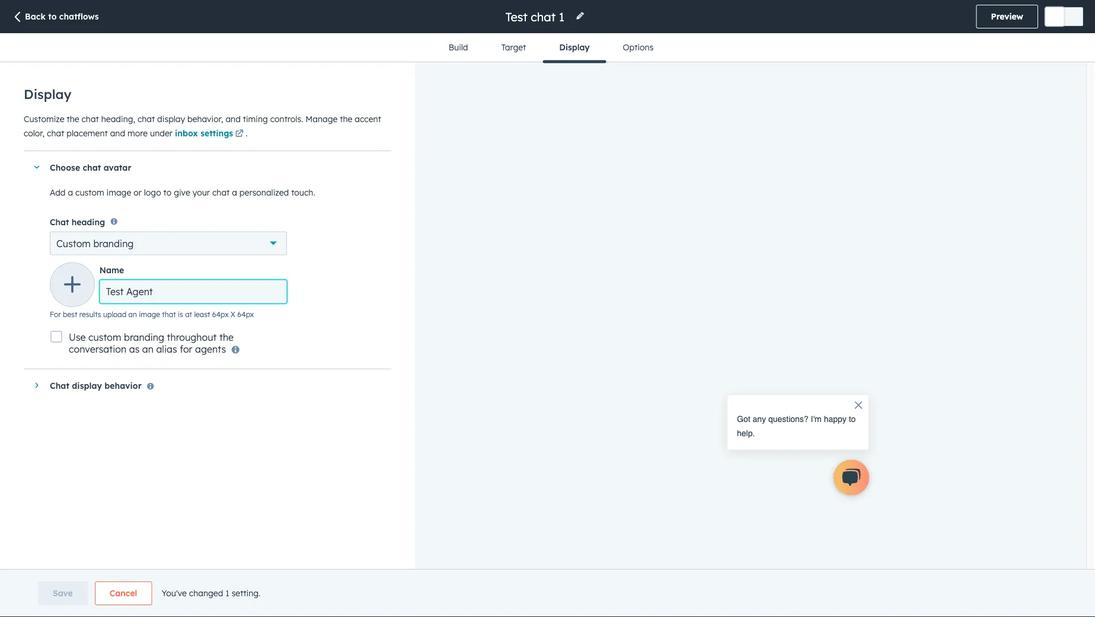 Task type: locate. For each thing, give the bounding box(es) containing it.
image
[[106, 187, 131, 198], [139, 310, 160, 319]]

0 horizontal spatial image
[[106, 187, 131, 198]]

0 vertical spatial display
[[559, 42, 590, 52]]

and up link opens in a new window icon
[[226, 114, 241, 124]]

chat up custom
[[50, 217, 69, 227]]

1 vertical spatial display
[[24, 86, 71, 102]]

caret image inside chat display behavior dropdown button
[[35, 382, 38, 389]]

1 vertical spatial and
[[110, 128, 125, 138]]

choose chat avatar
[[50, 162, 131, 172]]

at
[[185, 310, 192, 319]]

branding down the for best results upload an image that is at least 64px x 64px
[[124, 332, 164, 343]]

0 horizontal spatial display
[[72, 380, 102, 391]]

placement
[[67, 128, 108, 138]]

1 horizontal spatial to
[[163, 187, 171, 198]]

a right add
[[68, 187, 73, 198]]

caret image
[[33, 166, 40, 169], [35, 382, 38, 389]]

custom
[[56, 237, 91, 249]]

chat inside dropdown button
[[50, 380, 69, 391]]

an
[[128, 310, 137, 319], [142, 343, 154, 355]]

back to chatflows button
[[12, 11, 99, 24]]

caret image left chat display behavior
[[35, 382, 38, 389]]

the
[[67, 114, 79, 124], [340, 114, 352, 124], [219, 332, 234, 343]]

an right upload
[[128, 310, 137, 319]]

the left accent
[[340, 114, 352, 124]]

you've
[[162, 588, 187, 599]]

2 vertical spatial to
[[849, 414, 856, 424]]

display
[[559, 42, 590, 52], [24, 86, 71, 102]]

.
[[246, 128, 248, 138]]

1 horizontal spatial display
[[559, 42, 590, 52]]

target button
[[485, 33, 543, 62]]

best
[[63, 310, 77, 319]]

chat inside dropdown button
[[83, 162, 101, 172]]

1 vertical spatial to
[[163, 187, 171, 198]]

heading,
[[101, 114, 135, 124]]

0 horizontal spatial to
[[48, 11, 57, 22]]

to left give
[[163, 187, 171, 198]]

branding
[[93, 237, 134, 249], [124, 332, 164, 343]]

you've changed 1 setting.
[[162, 588, 260, 599]]

1 horizontal spatial image
[[139, 310, 160, 319]]

chat heading
[[50, 217, 105, 227]]

chat left avatar
[[83, 162, 101, 172]]

setting.
[[232, 588, 260, 599]]

Name text field
[[99, 280, 287, 304]]

64px
[[212, 310, 229, 319], [237, 310, 254, 319]]

behavior
[[104, 380, 142, 391]]

1 vertical spatial caret image
[[35, 382, 38, 389]]

2 horizontal spatial to
[[849, 414, 856, 424]]

chat for chat display behavior
[[50, 380, 69, 391]]

1 vertical spatial branding
[[124, 332, 164, 343]]

questions?
[[768, 414, 809, 424]]

logo
[[144, 187, 161, 198]]

custom branding button
[[50, 231, 287, 255]]

welcome message status
[[715, 381, 869, 450]]

x
[[231, 310, 235, 319]]

1 horizontal spatial and
[[226, 114, 241, 124]]

chatflows
[[59, 11, 99, 22]]

chat
[[50, 217, 69, 227], [50, 380, 69, 391]]

display inside display button
[[559, 42, 590, 52]]

image left or
[[106, 187, 131, 198]]

0 vertical spatial chat
[[50, 217, 69, 227]]

help.
[[737, 428, 755, 438]]

0 horizontal spatial an
[[128, 310, 137, 319]]

save button
[[38, 582, 88, 605]]

display
[[157, 114, 185, 124], [72, 380, 102, 391]]

link opens in a new window image
[[235, 130, 244, 138]]

custom down choose chat avatar
[[75, 187, 104, 198]]

display left behavior
[[72, 380, 102, 391]]

0 vertical spatial an
[[128, 310, 137, 319]]

1
[[225, 588, 229, 599]]

that
[[162, 310, 176, 319]]

1 vertical spatial an
[[142, 343, 154, 355]]

chat down use
[[50, 380, 69, 391]]

branding up 'name'
[[93, 237, 134, 249]]

branding inside custom branding popup button
[[93, 237, 134, 249]]

1 vertical spatial display
[[72, 380, 102, 391]]

custom down upload
[[88, 332, 121, 343]]

None field
[[504, 9, 568, 25]]

the down x at the bottom left of the page
[[219, 332, 234, 343]]

2 chat from the top
[[50, 380, 69, 391]]

and
[[226, 114, 241, 124], [110, 128, 125, 138]]

chat down customize
[[47, 128, 64, 138]]

1 vertical spatial chat
[[50, 380, 69, 391]]

0 horizontal spatial a
[[68, 187, 73, 198]]

to
[[48, 11, 57, 22], [163, 187, 171, 198], [849, 414, 856, 424]]

avatar
[[104, 162, 131, 172]]

chat display behavior
[[50, 380, 142, 391]]

a left personalized
[[232, 187, 237, 198]]

under
[[150, 128, 173, 138]]

1 horizontal spatial the
[[219, 332, 234, 343]]

link opens in a new window image
[[235, 127, 244, 141]]

1 vertical spatial custom
[[88, 332, 121, 343]]

an right as
[[142, 343, 154, 355]]

0 vertical spatial display
[[157, 114, 185, 124]]

target
[[501, 42, 526, 52]]

upload
[[103, 310, 126, 319]]

cancel
[[110, 588, 137, 599]]

2 horizontal spatial the
[[340, 114, 352, 124]]

64px right x at the bottom left of the page
[[237, 310, 254, 319]]

1 horizontal spatial a
[[232, 187, 237, 198]]

0 horizontal spatial 64px
[[212, 310, 229, 319]]

1 64px from the left
[[212, 310, 229, 319]]

caret image for choose chat avatar dropdown button
[[33, 166, 40, 169]]

0 vertical spatial image
[[106, 187, 131, 198]]

touch.
[[291, 187, 315, 198]]

personalized
[[239, 187, 289, 198]]

to right happy
[[849, 414, 856, 424]]

image left that
[[139, 310, 160, 319]]

0 vertical spatial to
[[48, 11, 57, 22]]

0 vertical spatial and
[[226, 114, 241, 124]]

navigation
[[432, 33, 670, 63]]

0 vertical spatial branding
[[93, 237, 134, 249]]

caret image inside choose chat avatar dropdown button
[[33, 166, 40, 169]]

a
[[68, 187, 73, 198], [232, 187, 237, 198]]

display inside dropdown button
[[72, 380, 102, 391]]

inbox settings link
[[175, 127, 246, 141]]

0 vertical spatial caret image
[[33, 166, 40, 169]]

cancel button
[[95, 582, 152, 605]]

1 chat from the top
[[50, 217, 69, 227]]

caret image left choose
[[33, 166, 40, 169]]

1 horizontal spatial 64px
[[237, 310, 254, 319]]

caret image for chat display behavior dropdown button at the bottom left of the page
[[35, 382, 38, 389]]

and down heading,
[[110, 128, 125, 138]]

display up under
[[157, 114, 185, 124]]

the up placement at the left top
[[67, 114, 79, 124]]

for best results upload an image that is at least 64px x 64px
[[50, 310, 254, 319]]

customize
[[24, 114, 64, 124]]

64px left x at the bottom left of the page
[[212, 310, 229, 319]]

to inside got any questions? i'm happy to help.
[[849, 414, 856, 424]]

1 horizontal spatial an
[[142, 343, 154, 355]]

custom
[[75, 187, 104, 198], [88, 332, 121, 343]]

1 horizontal spatial display
[[157, 114, 185, 124]]

add
[[50, 187, 66, 198]]

settings
[[200, 128, 233, 138]]

chat
[[82, 114, 99, 124], [137, 114, 155, 124], [47, 128, 64, 138], [83, 162, 101, 172], [212, 187, 230, 198]]

to right the back
[[48, 11, 57, 22]]

conversation
[[69, 343, 126, 355]]



Task type: describe. For each thing, give the bounding box(es) containing it.
controls.
[[270, 114, 303, 124]]

save
[[53, 588, 73, 599]]

agents
[[195, 343, 226, 355]]

name
[[99, 265, 124, 276]]

0 vertical spatial custom
[[75, 187, 104, 198]]

display button
[[543, 33, 606, 63]]

any
[[753, 414, 766, 424]]

inbox settings
[[175, 128, 233, 138]]

throughout
[[167, 332, 217, 343]]

accent
[[355, 114, 381, 124]]

back to chatflows
[[25, 11, 99, 22]]

as
[[129, 343, 140, 355]]

add a custom image or logo to give your chat a personalized touch.
[[50, 187, 315, 198]]

for
[[180, 343, 192, 355]]

the inside "use custom branding throughout the conversation as an alias for agents"
[[219, 332, 234, 343]]

your
[[193, 187, 210, 198]]

heading
[[72, 217, 105, 227]]

1 vertical spatial image
[[139, 310, 160, 319]]

choose
[[50, 162, 80, 172]]

0 horizontal spatial and
[[110, 128, 125, 138]]

to inside back to chatflows button
[[48, 11, 57, 22]]

0 horizontal spatial the
[[67, 114, 79, 124]]

happy
[[824, 414, 847, 424]]

branding inside "use custom branding throughout the conversation as an alias for agents"
[[124, 332, 164, 343]]

custom branding
[[56, 237, 134, 249]]

display inside customize the chat heading, chat display behavior, and timing controls. manage the accent color, chat placement and more under
[[157, 114, 185, 124]]

preview button
[[976, 5, 1038, 28]]

navigation containing build
[[432, 33, 670, 63]]

2 a from the left
[[232, 187, 237, 198]]

use custom branding throughout the conversation as an alias for agents
[[69, 332, 234, 355]]

chat display behavior button
[[24, 369, 379, 401]]

changed
[[189, 588, 223, 599]]

for
[[50, 310, 61, 319]]

custom inside "use custom branding throughout the conversation as an alias for agents"
[[88, 332, 121, 343]]

alias
[[156, 343, 177, 355]]

timing
[[243, 114, 268, 124]]

chat for chat heading
[[50, 217, 69, 227]]

got
[[737, 414, 750, 424]]

0 horizontal spatial display
[[24, 86, 71, 102]]

customize the chat heading, chat display behavior, and timing controls. manage the accent color, chat placement and more under
[[24, 114, 381, 138]]

chat right your on the left of the page
[[212, 187, 230, 198]]

build
[[449, 42, 468, 52]]

2 64px from the left
[[237, 310, 254, 319]]

results
[[79, 310, 101, 319]]

1 a from the left
[[68, 187, 73, 198]]

use
[[69, 332, 86, 343]]

color,
[[24, 128, 45, 138]]

options button
[[606, 33, 670, 62]]

chat up "more"
[[137, 114, 155, 124]]

got any questions? i'm happy to help. status
[[737, 412, 859, 440]]

an inside "use custom branding throughout the conversation as an alias for agents"
[[142, 343, 154, 355]]

more
[[127, 128, 148, 138]]

preview
[[991, 11, 1023, 22]]

is
[[178, 310, 183, 319]]

got any questions? i'm happy to help. button
[[727, 381, 869, 450]]

i'm
[[811, 414, 822, 424]]

inbox
[[175, 128, 198, 138]]

chat up placement at the left top
[[82, 114, 99, 124]]

manage
[[306, 114, 338, 124]]

back
[[25, 11, 46, 22]]

least
[[194, 310, 210, 319]]

options
[[623, 42, 654, 52]]

behavior,
[[187, 114, 223, 124]]

or
[[134, 187, 142, 198]]

give
[[174, 187, 190, 198]]

got any questions? i'm happy to help.
[[737, 414, 856, 438]]

choose chat avatar button
[[24, 151, 379, 183]]

build button
[[432, 33, 485, 62]]



Task type: vqa. For each thing, say whether or not it's contained in the screenshot.
The Got Any Questions? I'M Happy To Help.
yes



